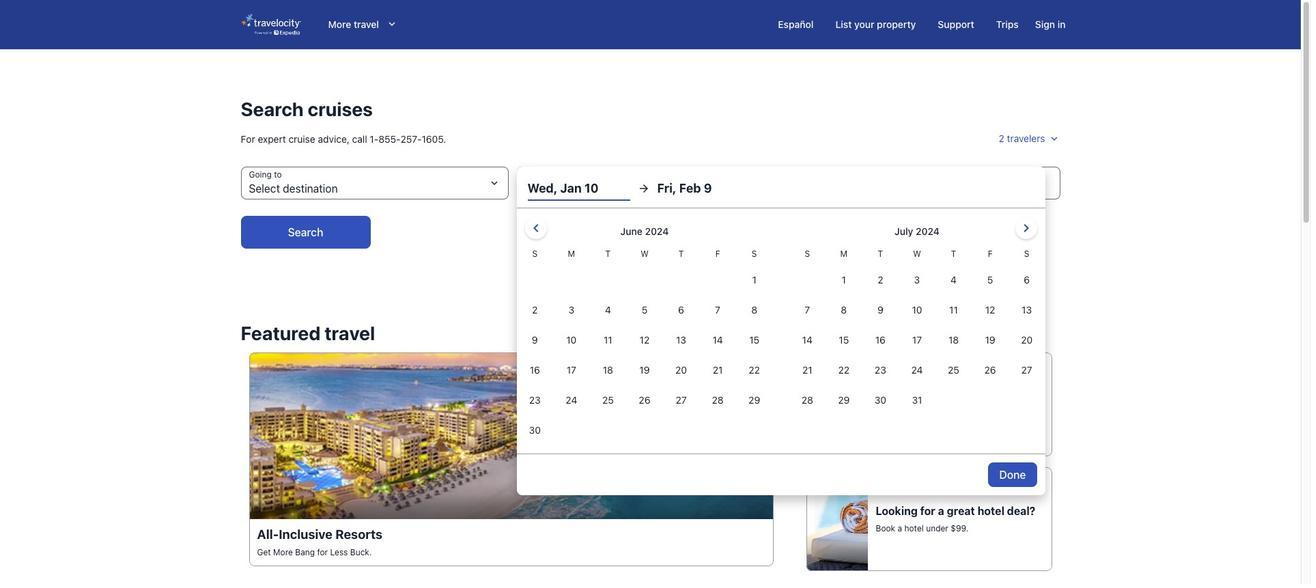 Task type: vqa. For each thing, say whether or not it's contained in the screenshot.
Featured travel Region
yes



Task type: describe. For each thing, give the bounding box(es) containing it.
main content containing search cruises
[[0, 49, 1301, 584]]

m for june 2024
[[568, 249, 575, 259]]

looking for a great hotel deal? book a hotel under $99.
[[876, 505, 1039, 534]]

search button
[[241, 216, 371, 249]]

$99.
[[951, 523, 969, 534]]

10 inside 'button'
[[567, 182, 579, 195]]

whim
[[942, 385, 971, 397]]

w for july
[[914, 249, 921, 259]]

done
[[1000, 469, 1026, 481]]

9
[[704, 181, 712, 195]]

call
[[352, 133, 367, 145]]

set
[[876, 385, 894, 397]]

list your property
[[836, 18, 916, 30]]

more travel button
[[317, 12, 409, 37]]

4 t from the left
[[951, 249, 957, 259]]

10 inside button
[[585, 181, 599, 195]]

and
[[946, 414, 960, 424]]

trips
[[997, 18, 1019, 30]]

next month image
[[1018, 220, 1035, 236]]

less
[[330, 547, 348, 557]]

travel for featured travel
[[325, 322, 375, 344]]

feb
[[680, 181, 701, 195]]

list
[[836, 18, 852, 30]]

search cruises
[[241, 98, 373, 120]]

find
[[876, 403, 893, 413]]

2 s from the left
[[752, 249, 757, 259]]

2024 for july 2024
[[916, 225, 940, 237]]

travelers
[[1007, 133, 1046, 144]]

a inside set sail on a whim find amazing deals on voyages to the bahamas, mexico and beyond.
[[933, 385, 939, 397]]

resorts
[[336, 527, 383, 542]]

2 travelers
[[999, 133, 1046, 144]]

4 s from the left
[[1025, 249, 1030, 259]]

search for search
[[288, 226, 323, 238]]

more inside dropdown button
[[328, 18, 351, 30]]

trips link
[[986, 12, 1030, 37]]

jan inside wed, jan 10 button
[[561, 181, 582, 195]]

your
[[855, 18, 875, 30]]

3 t from the left
[[878, 249, 883, 259]]

jan 10 button
[[517, 167, 785, 199]]

w for june
[[641, 249, 649, 259]]

1 t from the left
[[606, 249, 611, 259]]

looking
[[876, 505, 918, 517]]

under
[[926, 523, 949, 534]]

beyond.
[[963, 414, 994, 424]]

cruise
[[289, 133, 315, 145]]

jan 10
[[547, 182, 579, 195]]

sign
[[1036, 18, 1056, 30]]

fri, feb 9
[[658, 181, 712, 195]]

expert
[[258, 133, 286, 145]]

for inside all-inclusive resorts get more bang for less buck.
[[317, 547, 328, 557]]

great
[[947, 505, 975, 517]]

the
[[1009, 403, 1021, 413]]

list your property link
[[825, 12, 927, 37]]

more travel
[[328, 18, 379, 30]]

1 vertical spatial a
[[938, 505, 945, 517]]

buck.
[[350, 547, 372, 557]]

for
[[241, 133, 255, 145]]

voyages
[[965, 403, 996, 413]]

deals
[[930, 403, 950, 413]]

advice,
[[318, 133, 350, 145]]

june
[[621, 225, 643, 237]]



Task type: locate. For each thing, give the bounding box(es) containing it.
jan
[[561, 181, 582, 195], [547, 182, 565, 195]]

for expert cruise advice, call 1-855-257-1605.
[[241, 133, 446, 145]]

a
[[933, 385, 939, 397], [938, 505, 945, 517], [898, 523, 903, 534]]

0 vertical spatial a
[[933, 385, 939, 397]]

jan inside jan 10 'button'
[[547, 182, 565, 195]]

1 horizontal spatial more
[[328, 18, 351, 30]]

hotel
[[978, 505, 1005, 517], [905, 523, 924, 534]]

june 2024
[[621, 225, 669, 237]]

10
[[585, 181, 599, 195], [567, 182, 579, 195]]

0 horizontal spatial 2024
[[645, 225, 669, 237]]

1 m from the left
[[568, 249, 575, 259]]

wed, jan 10 button
[[528, 176, 630, 201]]

travel
[[354, 18, 379, 30], [325, 322, 375, 344]]

travel inside dropdown button
[[354, 18, 379, 30]]

w down july 2024
[[914, 249, 921, 259]]

0 horizontal spatial on
[[917, 385, 931, 397]]

sign in
[[1036, 18, 1066, 30]]

on up and
[[953, 403, 962, 413]]

m for july 2024
[[841, 249, 848, 259]]

t
[[606, 249, 611, 259], [679, 249, 684, 259], [878, 249, 883, 259], [951, 249, 957, 259]]

search inside button
[[288, 226, 323, 238]]

july
[[895, 225, 914, 237]]

book
[[876, 523, 896, 534]]

hotel right great
[[978, 505, 1005, 517]]

property
[[877, 18, 916, 30]]

1 vertical spatial for
[[317, 547, 328, 557]]

hotel left under
[[905, 523, 924, 534]]

2 t from the left
[[679, 249, 684, 259]]

2 2024 from the left
[[916, 225, 940, 237]]

main content
[[0, 49, 1301, 584]]

support
[[938, 18, 975, 30]]

1 f from the left
[[716, 249, 720, 259]]

español button
[[767, 12, 825, 37]]

1 vertical spatial hotel
[[905, 523, 924, 534]]

español
[[778, 18, 814, 30]]

1 vertical spatial more
[[273, 547, 293, 557]]

all-
[[257, 527, 279, 542]]

inclusive
[[279, 527, 333, 542]]

support link
[[927, 12, 986, 37]]

featured travel region
[[233, 314, 1069, 583]]

m
[[568, 249, 575, 259], [841, 249, 848, 259]]

0 horizontal spatial hotel
[[905, 523, 924, 534]]

to
[[999, 403, 1006, 413]]

1 vertical spatial search
[[288, 226, 323, 238]]

fri,
[[658, 181, 677, 195]]

all-inclusive resorts get more bang for less buck.
[[257, 527, 386, 557]]

f
[[716, 249, 720, 259], [988, 249, 993, 259]]

0 horizontal spatial w
[[641, 249, 649, 259]]

w down june 2024
[[641, 249, 649, 259]]

search
[[241, 98, 304, 120], [288, 226, 323, 238]]

2024 right the july
[[916, 225, 940, 237]]

0 vertical spatial hotel
[[978, 505, 1005, 517]]

featured travel
[[241, 322, 375, 344]]

10 right wed, in the top of the page
[[567, 182, 579, 195]]

1 w from the left
[[641, 249, 649, 259]]

fri, feb 9 button
[[658, 176, 760, 201]]

0 vertical spatial more
[[328, 18, 351, 30]]

travel inside region
[[325, 322, 375, 344]]

f for june 2024
[[716, 249, 720, 259]]

featured
[[241, 322, 321, 344]]

sign in button
[[1030, 12, 1072, 37]]

0 horizontal spatial for
[[317, 547, 328, 557]]

0 vertical spatial for
[[921, 505, 936, 517]]

mexico
[[916, 414, 944, 424]]

sail
[[897, 385, 915, 397]]

amazing
[[895, 403, 927, 413]]

on right sail
[[917, 385, 931, 397]]

previous month image
[[528, 220, 544, 236]]

travelocity logo image
[[241, 14, 301, 36]]

2 vertical spatial a
[[898, 523, 903, 534]]

1 vertical spatial travel
[[325, 322, 375, 344]]

2024 right june
[[645, 225, 669, 237]]

more
[[328, 18, 351, 30], [273, 547, 293, 557]]

0 horizontal spatial m
[[568, 249, 575, 259]]

1 horizontal spatial 2024
[[916, 225, 940, 237]]

a up under
[[938, 505, 945, 517]]

0 vertical spatial travel
[[354, 18, 379, 30]]

bahamas,
[[876, 414, 914, 424]]

wed, jan 10
[[528, 181, 599, 195]]

2 travelers button
[[999, 127, 1061, 152]]

for up under
[[921, 505, 936, 517]]

2 m from the left
[[841, 249, 848, 259]]

2024
[[645, 225, 669, 237], [916, 225, 940, 237]]

s
[[533, 249, 538, 259], [752, 249, 757, 259], [805, 249, 810, 259], [1025, 249, 1030, 259]]

for left less
[[317, 547, 328, 557]]

cruises
[[308, 98, 373, 120]]

1 horizontal spatial hotel
[[978, 505, 1005, 517]]

1-
[[370, 133, 379, 145]]

set sail on a whim find amazing deals on voyages to the bahamas, mexico and beyond.
[[876, 385, 1021, 424]]

1 horizontal spatial on
[[953, 403, 962, 413]]

f for july 2024
[[988, 249, 993, 259]]

1 horizontal spatial w
[[914, 249, 921, 259]]

0 vertical spatial on
[[917, 385, 931, 397]]

a right "book"
[[898, 523, 903, 534]]

257-
[[401, 133, 422, 145]]

travel for more travel
[[354, 18, 379, 30]]

bang
[[295, 547, 315, 557]]

1 2024 from the left
[[645, 225, 669, 237]]

get
[[257, 547, 271, 557]]

1 horizontal spatial 10
[[585, 181, 599, 195]]

july 2024
[[895, 225, 940, 237]]

more inside all-inclusive resorts get more bang for less buck.
[[273, 547, 293, 557]]

2 w from the left
[[914, 249, 921, 259]]

done button
[[989, 463, 1037, 487]]

1 s from the left
[[533, 249, 538, 259]]

1 horizontal spatial m
[[841, 249, 848, 259]]

2024 for june 2024
[[645, 225, 669, 237]]

0 vertical spatial search
[[241, 98, 304, 120]]

search for search cruises
[[241, 98, 304, 120]]

medium image
[[1048, 133, 1061, 145]]

a up deals
[[933, 385, 939, 397]]

1605.
[[422, 133, 446, 145]]

w
[[641, 249, 649, 259], [914, 249, 921, 259]]

1 horizontal spatial f
[[988, 249, 993, 259]]

0 horizontal spatial more
[[273, 547, 293, 557]]

1 horizontal spatial for
[[921, 505, 936, 517]]

855-
[[379, 133, 401, 145]]

on
[[917, 385, 931, 397], [953, 403, 962, 413]]

in
[[1058, 18, 1066, 30]]

wed,
[[528, 181, 558, 195]]

10 right jan 10 at the left of page
[[585, 181, 599, 195]]

2
[[999, 133, 1005, 144]]

0 horizontal spatial 10
[[567, 182, 579, 195]]

1 vertical spatial on
[[953, 403, 962, 413]]

3 s from the left
[[805, 249, 810, 259]]

0 horizontal spatial f
[[716, 249, 720, 259]]

deal?
[[1008, 505, 1036, 517]]

for inside looking for a great hotel deal? book a hotel under $99.
[[921, 505, 936, 517]]

2 f from the left
[[988, 249, 993, 259]]

for
[[921, 505, 936, 517], [317, 547, 328, 557]]



